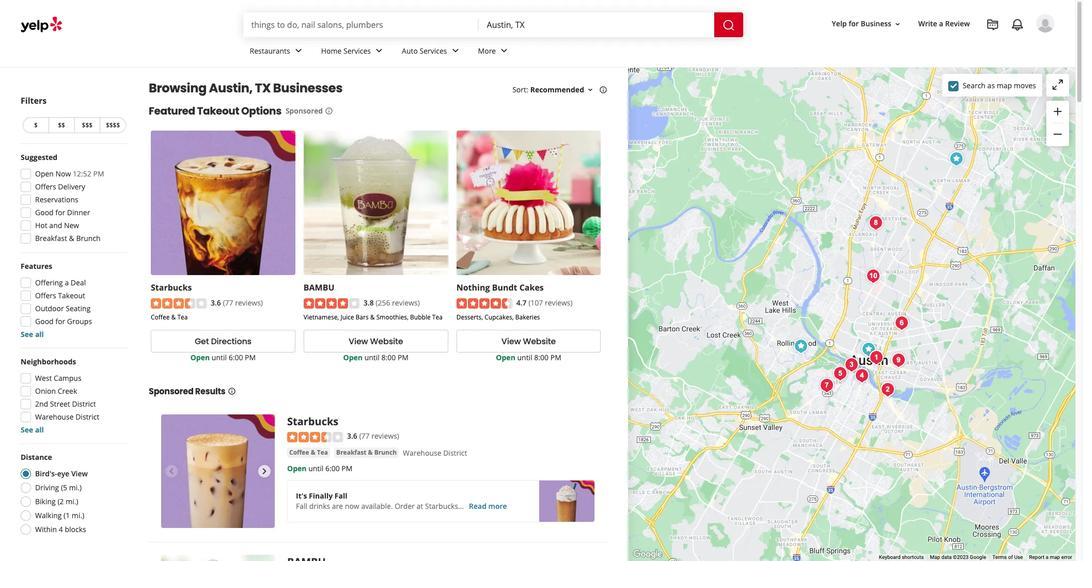 Task type: describe. For each thing, give the bounding box(es) containing it.
map
[[930, 555, 940, 561]]

offers for offers takeout
[[35, 291, 56, 301]]

a for write
[[939, 19, 944, 29]]

finally
[[309, 491, 333, 501]]

keyboard shortcuts button
[[879, 554, 924, 562]]

0 vertical spatial 16 info v2 image
[[599, 86, 608, 94]]

1 vertical spatial 16 info v2 image
[[228, 388, 236, 396]]

more
[[488, 501, 507, 511]]

0 vertical spatial starbucks link
[[151, 282, 192, 293]]

distance
[[21, 453, 52, 462]]

0 vertical spatial coffee
[[151, 313, 170, 322]]

website for nothing bundt cakes
[[523, 336, 556, 348]]

see for good for groups
[[21, 330, 33, 339]]

for for groups
[[55, 317, 65, 327]]

services for home services
[[344, 46, 371, 56]]

©2023
[[953, 555, 969, 561]]

dinner
[[67, 208, 90, 217]]

open inside group
[[35, 169, 54, 179]]

west campus
[[35, 374, 81, 383]]

coffee & tea button
[[287, 448, 330, 458]]

barley swine image
[[866, 213, 887, 234]]

0 horizontal spatial fall
[[296, 501, 307, 511]]

tx
[[255, 80, 271, 97]]

salty sow image
[[892, 313, 912, 334]]

bird's-eye view
[[35, 469, 88, 479]]

yelp
[[832, 19, 847, 29]]

filters
[[21, 95, 47, 106]]

for for dinner
[[55, 208, 65, 217]]

0 horizontal spatial 6:00
[[229, 353, 243, 363]]

& inside group
[[69, 234, 74, 243]]

$$$
[[82, 121, 93, 130]]

desserts, cupcakes, bakeries
[[457, 313, 540, 322]]

brunch inside group
[[76, 234, 101, 243]]

3.6 (77 reviews) for the top 3.6 star rating image
[[211, 298, 263, 308]]

3.6 (77 reviews) for the bottom 3.6 star rating image
[[347, 431, 399, 441]]

warehouse inside group
[[35, 412, 74, 422]]

1 vertical spatial warehouse district
[[403, 448, 467, 458]]

none field near
[[487, 19, 706, 30]]

open for starbucks
[[190, 353, 210, 363]]

west
[[35, 374, 52, 383]]

mi.) for biking (2 mi.)
[[66, 497, 78, 507]]

open for nothing bundt cakes
[[496, 353, 516, 363]]

view website link for nothing bundt cakes
[[457, 330, 601, 353]]

outdoor
[[35, 304, 64, 314]]

keyboard shortcuts
[[879, 555, 924, 561]]

map for error
[[1050, 555, 1060, 561]]

report a map error link
[[1029, 555, 1073, 561]]

0 vertical spatial district
[[72, 399, 96, 409]]

mi.) for walking (1 mi.)
[[72, 511, 84, 521]]

driving (5 mi.)
[[35, 483, 82, 493]]

24 chevron down v2 image for more
[[498, 45, 511, 57]]

write
[[919, 19, 938, 29]]

4
[[59, 525, 63, 535]]

group containing features
[[18, 261, 128, 340]]

2nd
[[35, 399, 48, 409]]

delivery
[[58, 182, 85, 192]]

1 vertical spatial 6:00
[[325, 464, 340, 474]]

yelp for business button
[[828, 15, 906, 33]]

featured takeout options
[[149, 104, 282, 118]]

a for report
[[1046, 555, 1049, 561]]

$$$$
[[106, 121, 120, 130]]

features
[[21, 261, 52, 271]]

get directions
[[195, 336, 252, 348]]

24 chevron down v2 image
[[292, 45, 305, 57]]

3.8 (256 reviews)
[[364, 298, 420, 308]]

restaurants link
[[242, 37, 313, 67]]

slideshow element
[[161, 415, 275, 529]]

walking (1 mi.)
[[35, 511, 84, 521]]

warehouse district inside group
[[35, 412, 99, 422]]

good for good for groups
[[35, 317, 54, 327]]

4.7 star rating image
[[457, 299, 512, 309]]

results
[[195, 386, 226, 398]]

view website for nothing bundt cakes
[[502, 336, 556, 348]]

8:00 for bambu
[[382, 353, 396, 363]]

0 vertical spatial starbucks
[[151, 282, 192, 293]]

recommended
[[530, 85, 584, 95]]

cakes
[[520, 282, 544, 293]]

vietnamese, juice bars & smoothies, bubble tea
[[304, 313, 443, 322]]

(77 for the top 3.6 star rating image
[[223, 298, 233, 308]]

today.
[[460, 501, 481, 511]]

loro image
[[817, 376, 837, 396]]

are
[[332, 501, 343, 511]]

0 vertical spatial fall
[[335, 491, 347, 501]]

pm for bambu
[[398, 353, 409, 363]]

sort:
[[513, 85, 528, 95]]

map for moves
[[997, 80, 1012, 90]]

bird's-
[[35, 469, 57, 479]]

$$$ button
[[74, 117, 100, 133]]

driving
[[35, 483, 59, 493]]

biking
[[35, 497, 56, 507]]

home services link
[[313, 37, 394, 67]]

creek
[[58, 386, 77, 396]]

groups
[[67, 317, 92, 327]]

2 horizontal spatial tea
[[432, 313, 443, 322]]

now
[[345, 501, 359, 511]]

1 vertical spatial district
[[75, 412, 99, 422]]

and
[[49, 221, 62, 230]]

juice
[[341, 313, 354, 322]]

mi.) for driving (5 mi.)
[[69, 483, 82, 493]]

view for bambu
[[349, 336, 368, 348]]

none field find
[[251, 19, 470, 30]]

0 vertical spatial starbucks image
[[859, 339, 879, 360]]

deal
[[71, 278, 86, 288]]

services for auto services
[[420, 46, 447, 56]]

recommended button
[[530, 85, 595, 95]]

terms of use link
[[993, 555, 1023, 561]]

coffee inside button
[[289, 448, 309, 457]]

featured
[[149, 104, 195, 118]]

review
[[945, 19, 970, 29]]

as
[[988, 80, 995, 90]]

2nd street district
[[35, 399, 96, 409]]

desserts,
[[457, 313, 483, 322]]

(77 for the bottom 3.6 star rating image
[[359, 431, 370, 441]]

sponsored for sponsored results
[[149, 386, 194, 398]]

read
[[469, 501, 487, 511]]

smoothies,
[[376, 313, 409, 322]]

open for bambu
[[343, 353, 363, 363]]

view for nothing bundt cakes
[[502, 336, 521, 348]]

(2
[[58, 497, 64, 507]]

good for dinner
[[35, 208, 90, 217]]

uchiko image
[[863, 266, 884, 287]]

0 horizontal spatial open until 6:00 pm
[[190, 353, 256, 363]]

offers delivery
[[35, 182, 85, 192]]

shortcuts
[[902, 555, 924, 561]]

google image
[[631, 548, 665, 562]]

1 vertical spatial starbucks
[[287, 415, 339, 429]]

3.8
[[364, 298, 374, 308]]

3.8 star rating image
[[304, 299, 359, 309]]

see for warehouse district
[[21, 425, 33, 435]]

terms of use
[[993, 555, 1023, 561]]

takeout for offers
[[58, 291, 85, 301]]

breakfast & brunch inside button
[[336, 448, 397, 457]]

2 horizontal spatial starbucks
[[425, 501, 458, 511]]

group containing suggested
[[18, 152, 128, 247]]

keyboard
[[879, 555, 901, 561]]

it's
[[296, 491, 307, 501]]

24 chevron down v2 image for auto services
[[449, 45, 462, 57]]

12:52
[[73, 169, 91, 179]]

jeremy m. image
[[1036, 14, 1055, 33]]

eye
[[57, 469, 69, 479]]

business
[[861, 19, 892, 29]]

all for good for groups
[[35, 330, 44, 339]]

3.6 for the bottom 3.6 star rating image
[[347, 431, 357, 441]]

expand map image
[[1052, 78, 1064, 91]]

auto services link
[[394, 37, 470, 67]]

street
[[50, 399, 70, 409]]

blocks
[[65, 525, 86, 535]]

now
[[56, 169, 71, 179]]

map data ©2023 google
[[930, 555, 986, 561]]

(256
[[376, 298, 390, 308]]

Find text field
[[251, 19, 470, 30]]

reviews) for nothing bundt cakes
[[545, 298, 573, 308]]

pm for starbucks
[[245, 353, 256, 363]]



Task type: locate. For each thing, give the bounding box(es) containing it.
2 vertical spatial for
[[55, 317, 65, 327]]

3.6 star rating image
[[151, 299, 207, 309], [287, 432, 343, 443]]

1 horizontal spatial coffee & tea
[[289, 448, 328, 457]]

1 vertical spatial see
[[21, 425, 33, 435]]

tea right bubble
[[432, 313, 443, 322]]

0 vertical spatial offers
[[35, 182, 56, 192]]

see all for warehouse
[[21, 425, 44, 435]]

error
[[1062, 555, 1073, 561]]

view website link down bakeries
[[457, 330, 601, 353]]

1 open until 8:00 pm from the left
[[343, 353, 409, 363]]

3.6 up breakfast & brunch link
[[347, 431, 357, 441]]

0 horizontal spatial breakfast
[[35, 234, 67, 243]]

order
[[395, 501, 415, 511]]

takeout for featured
[[197, 104, 239, 118]]

bambu
[[304, 282, 335, 293]]

24 chevron down v2 image inside more link
[[498, 45, 511, 57]]

0 vertical spatial breakfast & brunch
[[35, 234, 101, 243]]

0 horizontal spatial starbucks link
[[151, 282, 192, 293]]

(107
[[529, 298, 543, 308]]

biking (2 mi.)
[[35, 497, 78, 507]]

0 vertical spatial see
[[21, 330, 33, 339]]

see all button down '2nd'
[[21, 425, 44, 435]]

1 vertical spatial mi.)
[[66, 497, 78, 507]]

see all down the outdoor
[[21, 330, 44, 339]]

option group
[[18, 453, 128, 538]]

1 horizontal spatial view website
[[502, 336, 556, 348]]

3.6 for the top 3.6 star rating image
[[211, 298, 221, 308]]

fall up are at the bottom of the page
[[335, 491, 347, 501]]

good down the outdoor
[[35, 317, 54, 327]]

2 services from the left
[[420, 46, 447, 56]]

1 24 chevron down v2 image from the left
[[373, 45, 385, 57]]

0 vertical spatial 3.6 star rating image
[[151, 299, 207, 309]]

open until 8:00 pm down 'vietnamese, juice bars & smoothies, bubble tea'
[[343, 353, 409, 363]]

until down bakeries
[[517, 353, 532, 363]]

1 vertical spatial starbucks image
[[161, 415, 275, 529]]

0 horizontal spatial starbucks image
[[161, 415, 275, 529]]

warehouse district
[[35, 412, 99, 422], [403, 448, 467, 458]]

bundt
[[492, 282, 517, 293]]

open down get
[[190, 353, 210, 363]]

brunch
[[76, 234, 101, 243], [374, 448, 397, 457]]

read more
[[469, 501, 507, 511]]

1 vertical spatial see all button
[[21, 425, 44, 435]]

see up distance
[[21, 425, 33, 435]]

1 offers from the top
[[35, 182, 56, 192]]

1 vertical spatial 3.6 (77 reviews)
[[347, 431, 399, 441]]

a inside group
[[65, 278, 69, 288]]

get directions link
[[151, 330, 295, 353]]

hot and new
[[35, 221, 79, 230]]

good for good for dinner
[[35, 208, 54, 217]]

1 horizontal spatial starbucks
[[287, 415, 339, 429]]

1 good from the top
[[35, 208, 54, 217]]

(77 up directions
[[223, 298, 233, 308]]

1 horizontal spatial tea
[[317, 448, 328, 457]]

0 horizontal spatial coffee
[[151, 313, 170, 322]]

2 good from the top
[[35, 317, 54, 327]]

within
[[35, 525, 57, 535]]

1 vertical spatial sponsored
[[149, 386, 194, 398]]

breakfast & brunch button
[[334, 448, 399, 458]]

mi.) right (1
[[72, 511, 84, 521]]

see all button for good
[[21, 330, 44, 339]]

1 horizontal spatial (77
[[359, 431, 370, 441]]

for for business
[[849, 19, 859, 29]]

3 24 chevron down v2 image from the left
[[498, 45, 511, 57]]

2 8:00 from the left
[[534, 353, 549, 363]]

2 view website from the left
[[502, 336, 556, 348]]

(77
[[223, 298, 233, 308], [359, 431, 370, 441]]

previous image
[[165, 466, 178, 478]]

0 horizontal spatial takeout
[[58, 291, 85, 301]]

1 all from the top
[[35, 330, 44, 339]]

0 horizontal spatial view website link
[[304, 330, 448, 353]]

0 horizontal spatial sponsored
[[149, 386, 194, 398]]

a right write
[[939, 19, 944, 29]]

businesses
[[273, 80, 343, 97]]

0 vertical spatial warehouse district
[[35, 412, 99, 422]]

open down the juice
[[343, 353, 363, 363]]

Near text field
[[487, 19, 706, 30]]

sponsored for sponsored
[[286, 106, 323, 116]]

16 chevron down v2 image
[[586, 86, 595, 94]]

all down '2nd'
[[35, 425, 44, 435]]

1 horizontal spatial 3.6 star rating image
[[287, 432, 343, 443]]

0 vertical spatial coffee & tea
[[151, 313, 188, 322]]

3.6 up get directions
[[211, 298, 221, 308]]

0 vertical spatial good
[[35, 208, 54, 217]]

8:00 down smoothies,
[[382, 353, 396, 363]]

a right report
[[1046, 555, 1049, 561]]

2 view website link from the left
[[457, 330, 601, 353]]

3.6
[[211, 298, 221, 308], [347, 431, 357, 441]]

offers down offering
[[35, 291, 56, 301]]

services right home
[[344, 46, 371, 56]]

hot
[[35, 221, 47, 230]]

6:00
[[229, 353, 243, 363], [325, 464, 340, 474]]

business categories element
[[242, 37, 1055, 67]]

open until 6:00 pm down get directions
[[190, 353, 256, 363]]

1 horizontal spatial map
[[1050, 555, 1060, 561]]

1 see all button from the top
[[21, 330, 44, 339]]

view down bars
[[349, 336, 368, 348]]

24 chevron down v2 image
[[373, 45, 385, 57], [449, 45, 462, 57], [498, 45, 511, 57]]

bambu link
[[304, 282, 335, 293]]

see up "neighborhoods"
[[21, 330, 33, 339]]

reviews) for bambu
[[392, 298, 420, 308]]

next image
[[258, 466, 271, 478]]

0 vertical spatial takeout
[[197, 104, 239, 118]]

view website link for bambu
[[304, 330, 448, 353]]

onion creek
[[35, 386, 77, 396]]

view right eye
[[71, 469, 88, 479]]

good for groups
[[35, 317, 92, 327]]

0 vertical spatial brunch
[[76, 234, 101, 243]]

takeout
[[197, 104, 239, 118], [58, 291, 85, 301]]

1 horizontal spatial fall
[[335, 491, 347, 501]]

offers
[[35, 182, 56, 192], [35, 291, 56, 301]]

search
[[963, 80, 986, 90]]

2 offers from the top
[[35, 291, 56, 301]]

see all button for warehouse
[[21, 425, 44, 435]]

until down 'vietnamese, juice bars & smoothies, bubble tea'
[[365, 353, 380, 363]]

breakfast & brunch inside group
[[35, 234, 101, 243]]

all down good for groups
[[35, 330, 44, 339]]

2 horizontal spatial view
[[502, 336, 521, 348]]

reviews) for starbucks
[[235, 298, 263, 308]]

2 vertical spatial a
[[1046, 555, 1049, 561]]

view inside option group
[[71, 469, 88, 479]]

1 horizontal spatial warehouse
[[403, 448, 441, 458]]

sponsored down businesses
[[286, 106, 323, 116]]

reviews) up directions
[[235, 298, 263, 308]]

services right auto
[[420, 46, 447, 56]]

1 view website link from the left
[[304, 330, 448, 353]]

16 info v2 image
[[599, 86, 608, 94], [228, 388, 236, 396]]

0 vertical spatial breakfast
[[35, 234, 67, 243]]

walking
[[35, 511, 62, 521]]

moonshine patio bar & grill image
[[866, 348, 887, 368]]

2 vertical spatial starbucks
[[425, 501, 458, 511]]

mi.) right "(5"
[[69, 483, 82, 493]]

tea inside button
[[317, 448, 328, 457]]

0 horizontal spatial open until 8:00 pm
[[343, 353, 409, 363]]

0 vertical spatial map
[[997, 80, 1012, 90]]

24 chevron down v2 image for home services
[[373, 45, 385, 57]]

starbucks
[[151, 282, 192, 293], [287, 415, 339, 429], [425, 501, 458, 511]]

16 info v2 image right 'results'
[[228, 388, 236, 396]]

view website link down 'vietnamese, juice bars & smoothies, bubble tea'
[[304, 330, 448, 353]]

option group containing distance
[[18, 453, 128, 538]]

0 vertical spatial mi.)
[[69, 483, 82, 493]]

until down coffee & tea link on the bottom of the page
[[308, 464, 324, 474]]

open down cupcakes,
[[496, 353, 516, 363]]

good up hot
[[35, 208, 54, 217]]

zoom in image
[[1052, 105, 1064, 118]]

report a map error
[[1029, 555, 1073, 561]]

nothing bundt cakes image
[[791, 336, 812, 357]]

nothing bundt cakes link
[[457, 282, 544, 293]]

open until 8:00 pm down bakeries
[[496, 353, 561, 363]]

neighborhoods
[[21, 357, 76, 367]]

16 info v2 image
[[325, 107, 333, 115]]

see all down '2nd'
[[21, 425, 44, 435]]

open until 8:00 pm for nothing bundt cakes
[[496, 353, 561, 363]]

8:00 down bakeries
[[534, 353, 549, 363]]

3.6 star rating image up get
[[151, 299, 207, 309]]

1 vertical spatial 3.6
[[347, 431, 357, 441]]

open down coffee & tea link on the bottom of the page
[[287, 464, 307, 474]]

24 chevron down v2 image left auto
[[373, 45, 385, 57]]

2 all from the top
[[35, 425, 44, 435]]

pm for nothing bundt cakes
[[551, 353, 561, 363]]

offers takeout
[[35, 291, 85, 301]]

1 vertical spatial see all
[[21, 425, 44, 435]]

open until 8:00 pm for bambu
[[343, 353, 409, 363]]

coffee & tea inside button
[[289, 448, 328, 457]]

a left deal
[[65, 278, 69, 288]]

1 horizontal spatial coffee
[[289, 448, 309, 457]]

None search field
[[243, 12, 745, 37]]

0 horizontal spatial 16 info v2 image
[[228, 388, 236, 396]]

see all button down the outdoor
[[21, 330, 44, 339]]

all for warehouse district
[[35, 425, 44, 435]]

search image
[[722, 19, 735, 31]]

within 4 blocks
[[35, 525, 86, 535]]

bambu image
[[946, 149, 967, 169]]

breakfast & brunch link
[[334, 448, 399, 458]]

yelp for business
[[832, 19, 892, 29]]

1618 asian fusion image
[[878, 380, 898, 400]]

2 see all from the top
[[21, 425, 44, 435]]

takeout up seating
[[58, 291, 85, 301]]

breakfast inside button
[[336, 448, 367, 457]]

offers for offers delivery
[[35, 182, 56, 192]]

1 vertical spatial coffee & tea
[[289, 448, 328, 457]]

1 services from the left
[[344, 46, 371, 56]]

until for starbucks
[[212, 353, 227, 363]]

browsing
[[149, 80, 207, 97]]

0 horizontal spatial tea
[[177, 313, 188, 322]]

24 chevron down v2 image right more
[[498, 45, 511, 57]]

4.7
[[516, 298, 527, 308]]

1 vertical spatial warehouse
[[403, 448, 441, 458]]

starbucks image
[[859, 339, 879, 360], [161, 415, 275, 529]]

8:00 for nothing bundt cakes
[[534, 353, 549, 363]]

(77 up breakfast & brunch link
[[359, 431, 370, 441]]

group containing neighborhoods
[[18, 357, 128, 436]]

2 horizontal spatial 24 chevron down v2 image
[[498, 45, 511, 57]]

6:00 down coffee & tea link on the bottom of the page
[[325, 464, 340, 474]]

auto services
[[402, 46, 447, 56]]

1 horizontal spatial 8:00
[[534, 353, 549, 363]]

reviews) up breakfast & brunch link
[[372, 431, 399, 441]]

map right as
[[997, 80, 1012, 90]]

it's finally fall
[[296, 491, 347, 501]]

1 horizontal spatial 3.6
[[347, 431, 357, 441]]

0 vertical spatial a
[[939, 19, 944, 29]]

1 horizontal spatial starbucks image
[[859, 339, 879, 360]]

2 website from the left
[[523, 336, 556, 348]]

aba - austin image
[[852, 366, 873, 386]]

available.
[[361, 501, 393, 511]]

get
[[195, 336, 209, 348]]

options
[[241, 104, 282, 118]]

2 vertical spatial district
[[443, 448, 467, 458]]

breakfast down and
[[35, 234, 67, 243]]

for down outdoor seating
[[55, 317, 65, 327]]

1 none field from the left
[[251, 19, 470, 30]]

mi.) right (2
[[66, 497, 78, 507]]

data
[[942, 555, 952, 561]]

website down bakeries
[[523, 336, 556, 348]]

0 horizontal spatial coffee & tea
[[151, 313, 188, 322]]

offers up the reservations
[[35, 182, 56, 192]]

3.6 (77 reviews) up directions
[[211, 298, 263, 308]]

tea up get directions link in the left bottom of the page
[[177, 313, 188, 322]]

open down suggested
[[35, 169, 54, 179]]

offering
[[35, 278, 63, 288]]

1 vertical spatial open until 6:00 pm
[[287, 464, 353, 474]]

1 horizontal spatial breakfast
[[336, 448, 367, 457]]

fall
[[335, 491, 347, 501], [296, 501, 307, 511]]

1 8:00 from the left
[[382, 353, 396, 363]]

1 vertical spatial all
[[35, 425, 44, 435]]

1 horizontal spatial starbucks link
[[287, 415, 339, 429]]

view website down 'vietnamese, juice bars & smoothies, bubble tea'
[[349, 336, 403, 348]]

0 vertical spatial 6:00
[[229, 353, 243, 363]]

16 chevron down v2 image
[[894, 20, 902, 28]]

1 see all from the top
[[21, 330, 44, 339]]

bakeries
[[515, 313, 540, 322]]

home services
[[321, 46, 371, 56]]

1 horizontal spatial website
[[523, 336, 556, 348]]

2 none field from the left
[[487, 19, 706, 30]]

tea up it's finally fall
[[317, 448, 328, 457]]

takeout inside group
[[58, 291, 85, 301]]

of
[[1008, 555, 1013, 561]]

view
[[349, 336, 368, 348], [502, 336, 521, 348], [71, 469, 88, 479]]

0 horizontal spatial warehouse district
[[35, 412, 99, 422]]

website for bambu
[[370, 336, 403, 348]]

suggested
[[21, 152, 57, 162]]

1 horizontal spatial breakfast & brunch
[[336, 448, 397, 457]]

0 vertical spatial 3.6
[[211, 298, 221, 308]]

breakfast right coffee & tea link on the bottom of the page
[[336, 448, 367, 457]]

cupcakes,
[[485, 313, 514, 322]]

0 vertical spatial 3.6 (77 reviews)
[[211, 298, 263, 308]]

reviews) right the (107
[[545, 298, 573, 308]]

6:00 down directions
[[229, 353, 243, 363]]

fall down it's
[[296, 501, 307, 511]]

3.6 star rating image up coffee & tea link on the bottom of the page
[[287, 432, 343, 443]]

1 vertical spatial good
[[35, 317, 54, 327]]

notifications image
[[1012, 19, 1024, 31]]

for right the yelp
[[849, 19, 859, 29]]

warehouse
[[35, 412, 74, 422], [403, 448, 441, 458]]

3.6 (77 reviews)
[[211, 298, 263, 308], [347, 431, 399, 441]]

1 horizontal spatial 3.6 (77 reviews)
[[347, 431, 399, 441]]

1 horizontal spatial 16 info v2 image
[[599, 86, 608, 94]]

0 horizontal spatial view
[[71, 469, 88, 479]]

24 chevron down v2 image inside home services link
[[373, 45, 385, 57]]

1 horizontal spatial open until 8:00 pm
[[496, 353, 561, 363]]

view website
[[349, 336, 403, 348], [502, 336, 556, 348]]

$$$$ button
[[100, 117, 126, 133]]

for up hot and new
[[55, 208, 65, 217]]

sponsored results
[[149, 386, 226, 398]]

1 vertical spatial map
[[1050, 555, 1060, 561]]

for inside button
[[849, 19, 859, 29]]

1 vertical spatial breakfast & brunch
[[336, 448, 397, 457]]

services
[[344, 46, 371, 56], [420, 46, 447, 56]]

0 vertical spatial warehouse
[[35, 412, 74, 422]]

map left error
[[1050, 555, 1060, 561]]

0 horizontal spatial breakfast & brunch
[[35, 234, 101, 243]]

at
[[417, 501, 423, 511]]

a for offering
[[65, 278, 69, 288]]

odd duck image
[[830, 364, 851, 384]]

0 horizontal spatial website
[[370, 336, 403, 348]]

moves
[[1014, 80, 1036, 90]]

user actions element
[[824, 13, 1069, 76]]

brunch inside button
[[374, 448, 397, 457]]

2 see all button from the top
[[21, 425, 44, 435]]

$$ button
[[48, 117, 74, 133]]

view website for bambu
[[349, 336, 403, 348]]

0 horizontal spatial 8:00
[[382, 353, 396, 363]]

view website down bakeries
[[502, 336, 556, 348]]

$ button
[[23, 117, 48, 133]]

0 vertical spatial all
[[35, 330, 44, 339]]

report
[[1029, 555, 1045, 561]]

takeout down austin,
[[197, 104, 239, 118]]

outdoor seating
[[35, 304, 91, 314]]

2 see from the top
[[21, 425, 33, 435]]

0 horizontal spatial (77
[[223, 298, 233, 308]]

None field
[[251, 19, 470, 30], [487, 19, 706, 30]]

group
[[1047, 101, 1069, 146], [18, 152, 128, 247], [18, 261, 128, 340], [18, 357, 128, 436]]

suerte image
[[889, 350, 909, 371]]

open until 6:00 pm down coffee & tea link on the bottom of the page
[[287, 464, 353, 474]]

24 chevron down v2 image right auto services
[[449, 45, 462, 57]]

1 horizontal spatial warehouse district
[[403, 448, 467, 458]]

map region
[[618, 44, 1083, 562]]

1 horizontal spatial services
[[420, 46, 447, 56]]

1 vertical spatial for
[[55, 208, 65, 217]]

0 vertical spatial sponsored
[[286, 106, 323, 116]]

until for bambu
[[365, 353, 380, 363]]

terry black's barbecue image
[[842, 355, 862, 376]]

0 vertical spatial for
[[849, 19, 859, 29]]

pm
[[93, 169, 104, 179], [245, 353, 256, 363], [398, 353, 409, 363], [551, 353, 561, 363], [342, 464, 353, 474]]

2 open until 8:00 pm from the left
[[496, 353, 561, 363]]

0 horizontal spatial none field
[[251, 19, 470, 30]]

1 website from the left
[[370, 336, 403, 348]]

0 horizontal spatial view website
[[349, 336, 403, 348]]

offering a deal
[[35, 278, 86, 288]]

1 view website from the left
[[349, 336, 403, 348]]

2 24 chevron down v2 image from the left
[[449, 45, 462, 57]]

24 chevron down v2 image inside auto services link
[[449, 45, 462, 57]]

1 horizontal spatial view website link
[[457, 330, 601, 353]]

1 vertical spatial fall
[[296, 501, 307, 511]]

0 horizontal spatial 24 chevron down v2 image
[[373, 45, 385, 57]]

view down cupcakes,
[[502, 336, 521, 348]]

0 vertical spatial open until 6:00 pm
[[190, 353, 256, 363]]

1 vertical spatial breakfast
[[336, 448, 367, 457]]

home
[[321, 46, 342, 56]]

$$
[[58, 121, 65, 130]]

website down smoothies,
[[370, 336, 403, 348]]

3.6 (77 reviews) up breakfast & brunch link
[[347, 431, 399, 441]]

16 info v2 image right 16 chevron down v2 icon
[[599, 86, 608, 94]]

nothing bundt cakes
[[457, 282, 544, 293]]

sponsored left 'results'
[[149, 386, 194, 398]]

0 horizontal spatial 3.6 star rating image
[[151, 299, 207, 309]]

projects image
[[987, 19, 999, 31]]

reviews) up smoothies,
[[392, 298, 420, 308]]

until down get directions
[[212, 353, 227, 363]]

1 vertical spatial 3.6 star rating image
[[287, 432, 343, 443]]

1 vertical spatial a
[[65, 278, 69, 288]]

1 see from the top
[[21, 330, 33, 339]]

see all for good
[[21, 330, 44, 339]]

until for nothing bundt cakes
[[517, 353, 532, 363]]

zoom out image
[[1052, 128, 1064, 141]]

&
[[69, 234, 74, 243], [171, 313, 176, 322], [370, 313, 375, 322], [311, 448, 315, 457], [368, 448, 373, 457]]

map
[[997, 80, 1012, 90], [1050, 555, 1060, 561]]

open
[[35, 169, 54, 179], [190, 353, 210, 363], [343, 353, 363, 363], [496, 353, 516, 363], [287, 464, 307, 474]]



Task type: vqa. For each thing, say whether or not it's contained in the screenshot.
mark in the top of the page
no



